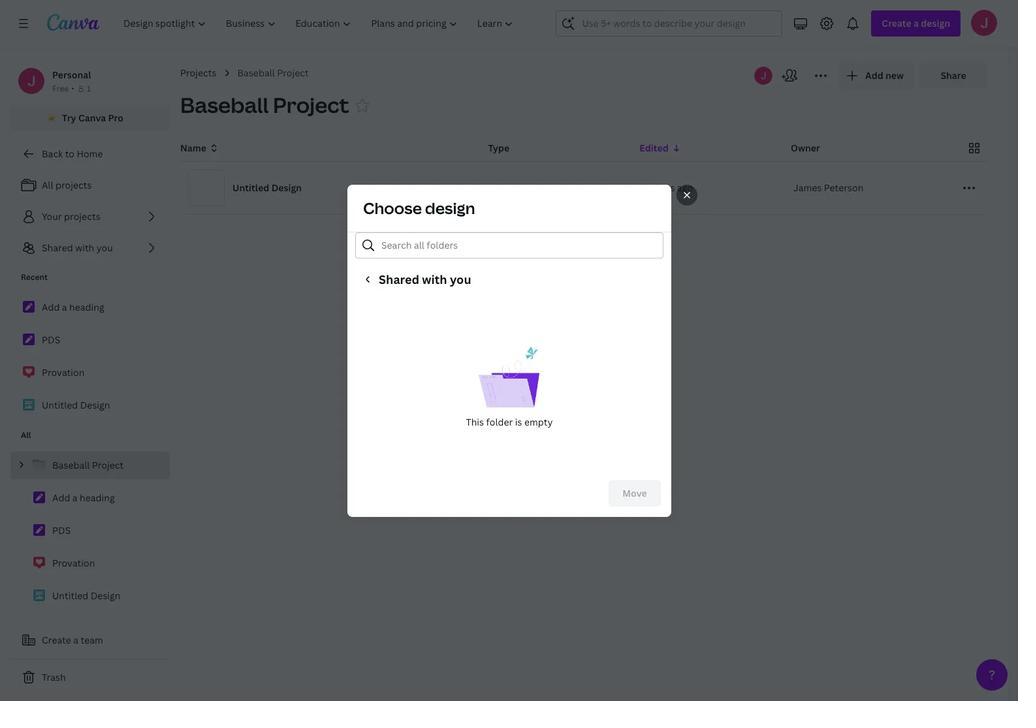 Task type: describe. For each thing, give the bounding box(es) containing it.
with inside shared with you link
[[75, 242, 94, 254]]

doc
[[491, 182, 509, 194]]

james
[[794, 182, 822, 194]]

owner
[[791, 142, 821, 154]]

team
[[81, 635, 103, 647]]

21 days ago
[[643, 182, 693, 194]]

untitled for 2nd the untitled design link from the bottom
[[42, 399, 78, 412]]

1 vertical spatial shared
[[379, 272, 419, 287]]

your
[[42, 210, 62, 223]]

1 vertical spatial provation
[[52, 557, 95, 570]]

1 add a heading link from the top
[[10, 294, 170, 322]]

2 untitled design link from the top
[[10, 583, 170, 610]]

shared with you inside list
[[42, 242, 113, 254]]

personal
[[52, 69, 91, 81]]

untitled design for 2nd the untitled design link from the bottom
[[42, 399, 110, 412]]

2 provation link from the top
[[10, 550, 170, 578]]

recent
[[21, 272, 48, 283]]

back to home link
[[10, 141, 170, 167]]

all projects
[[42, 179, 92, 191]]

create a team
[[42, 635, 103, 647]]

projects for your projects
[[64, 210, 100, 223]]

0 vertical spatial add
[[42, 301, 60, 314]]

projects link
[[180, 66, 217, 80]]

you inside list
[[97, 242, 113, 254]]

design for 2nd the untitled design link
[[91, 590, 121, 603]]

add a heading for 2nd add a heading link from the bottom of the page
[[42, 301, 104, 314]]

james peterson
[[794, 182, 864, 194]]

baseball for baseball project button
[[180, 91, 269, 119]]

edited button
[[640, 141, 682, 156]]

1 vertical spatial add
[[52, 492, 70, 505]]

1 untitled design link from the top
[[10, 392, 170, 420]]

ago
[[678, 182, 693, 194]]

0 vertical spatial baseball project link
[[238, 66, 309, 80]]

home
[[77, 148, 103, 160]]

try
[[62, 112, 76, 124]]

baseball project button
[[180, 91, 350, 120]]

0 vertical spatial untitled
[[233, 182, 269, 194]]

design for 2nd the untitled design link from the bottom
[[80, 399, 110, 412]]

try canva pro
[[62, 112, 123, 124]]

design
[[425, 197, 475, 219]]

peterson
[[825, 182, 864, 194]]

pds for 1st pds link
[[42, 334, 60, 346]]

folder
[[486, 416, 513, 428]]

your projects
[[42, 210, 100, 223]]

projects
[[180, 67, 217, 79]]

project inside baseball project button
[[273, 91, 350, 119]]

pro
[[108, 112, 123, 124]]

pds for second pds link from the top
[[52, 525, 71, 537]]

0 vertical spatial a
[[62, 301, 67, 314]]

top level navigation element
[[115, 10, 525, 37]]

your projects link
[[10, 204, 170, 230]]

this
[[466, 416, 484, 428]]

try canva pro button
[[10, 106, 170, 131]]

0 vertical spatial heading
[[69, 301, 104, 314]]

all for all
[[21, 430, 31, 441]]

create a team button
[[10, 628, 170, 654]]

list containing add a heading
[[10, 294, 170, 420]]



Task type: vqa. For each thing, say whether or not it's contained in the screenshot.
left CUSTOMIZE THIS TEMPLATE IMAGE
no



Task type: locate. For each thing, give the bounding box(es) containing it.
None search field
[[556, 10, 783, 37]]

1 vertical spatial heading
[[80, 492, 115, 505]]

1 vertical spatial pds
[[52, 525, 71, 537]]

you
[[97, 242, 113, 254], [450, 272, 471, 287]]

2 vertical spatial untitled
[[52, 590, 88, 603]]

0 vertical spatial you
[[97, 242, 113, 254]]

name button
[[180, 141, 220, 156]]

1 vertical spatial add a heading link
[[10, 485, 170, 512]]

2 vertical spatial baseball
[[52, 459, 90, 472]]

share button
[[920, 63, 988, 89]]

0 vertical spatial project
[[277, 67, 309, 79]]

2 vertical spatial baseball project
[[52, 459, 124, 472]]

0 vertical spatial shared with you
[[42, 242, 113, 254]]

baseball project inside list
[[52, 459, 124, 472]]

edited
[[640, 142, 669, 154]]

0 vertical spatial provation link
[[10, 359, 170, 387]]

name
[[180, 142, 206, 154]]

1 list from the top
[[10, 173, 170, 261]]

list containing all projects
[[10, 173, 170, 261]]

add
[[42, 301, 60, 314], [52, 492, 70, 505]]

baseball for the baseball project link to the top
[[238, 67, 275, 79]]

2 pds link from the top
[[10, 518, 170, 545]]

0 horizontal spatial all
[[21, 430, 31, 441]]

0 vertical spatial list
[[10, 173, 170, 261]]

this folder is empty
[[466, 416, 553, 428]]

0 vertical spatial pds
[[42, 334, 60, 346]]

free
[[52, 83, 69, 94]]

add a heading link
[[10, 294, 170, 322], [10, 485, 170, 512]]

2 vertical spatial design
[[91, 590, 121, 603]]

empty
[[524, 416, 553, 428]]

2 vertical spatial project
[[92, 459, 124, 472]]

shared with you
[[42, 242, 113, 254], [379, 272, 471, 287]]

1 vertical spatial baseball project
[[180, 91, 350, 119]]

2 vertical spatial a
[[73, 635, 78, 647]]

back to home
[[42, 148, 103, 160]]

list
[[10, 173, 170, 261], [10, 294, 170, 420], [10, 452, 170, 610]]

add a heading
[[42, 301, 104, 314], [52, 492, 115, 505]]

2 add a heading link from the top
[[10, 485, 170, 512]]

choose design
[[363, 197, 475, 219]]

list containing baseball project
[[10, 452, 170, 610]]

1 vertical spatial add a heading
[[52, 492, 115, 505]]

1 vertical spatial baseball project link
[[10, 452, 170, 480]]

project
[[277, 67, 309, 79], [273, 91, 350, 119], [92, 459, 124, 472]]

1 horizontal spatial shared
[[379, 272, 419, 287]]

1 vertical spatial untitled design
[[42, 399, 110, 412]]

2 list from the top
[[10, 294, 170, 420]]

1 vertical spatial untitled design link
[[10, 583, 170, 610]]

0 horizontal spatial shared
[[42, 242, 73, 254]]

shared
[[42, 242, 73, 254], [379, 272, 419, 287]]

0 vertical spatial all
[[42, 179, 53, 191]]

1 provation link from the top
[[10, 359, 170, 387]]

baseball project link
[[238, 66, 309, 80], [10, 452, 170, 480]]

0 vertical spatial untitled design link
[[10, 392, 170, 420]]

1 horizontal spatial baseball project link
[[238, 66, 309, 80]]

0 vertical spatial add a heading link
[[10, 294, 170, 322]]

move
[[623, 487, 647, 500]]

0 vertical spatial provation
[[42, 367, 85, 379]]

0 vertical spatial pds link
[[10, 327, 170, 354]]

3 list from the top
[[10, 452, 170, 610]]

shared with you link
[[10, 235, 170, 261]]

1 vertical spatial a
[[72, 492, 78, 505]]

0 vertical spatial baseball
[[238, 67, 275, 79]]

0 horizontal spatial with
[[75, 242, 94, 254]]

1 pds link from the top
[[10, 327, 170, 354]]

days
[[655, 182, 675, 194]]

1 vertical spatial design
[[80, 399, 110, 412]]

design
[[272, 182, 302, 194], [80, 399, 110, 412], [91, 590, 121, 603]]

all projects link
[[10, 173, 170, 199]]

pds link
[[10, 327, 170, 354], [10, 518, 170, 545]]

1 vertical spatial you
[[450, 272, 471, 287]]

a inside button
[[73, 635, 78, 647]]

baseball inside baseball project button
[[180, 91, 269, 119]]

back
[[42, 148, 63, 160]]

untitled design for 2nd the untitled design link
[[52, 590, 121, 603]]

projects for all projects
[[56, 179, 92, 191]]

1 vertical spatial provation link
[[10, 550, 170, 578]]

•
[[71, 83, 74, 94]]

with
[[75, 242, 94, 254], [422, 272, 447, 287]]

0 vertical spatial projects
[[56, 179, 92, 191]]

add a heading for 1st add a heading link from the bottom
[[52, 492, 115, 505]]

free •
[[52, 83, 74, 94]]

2 vertical spatial list
[[10, 452, 170, 610]]

trash
[[42, 672, 66, 684]]

provation link
[[10, 359, 170, 387], [10, 550, 170, 578]]

1 vertical spatial projects
[[64, 210, 100, 223]]

a
[[62, 301, 67, 314], [72, 492, 78, 505], [73, 635, 78, 647]]

1 horizontal spatial all
[[42, 179, 53, 191]]

0 horizontal spatial you
[[97, 242, 113, 254]]

0 horizontal spatial baseball project link
[[10, 452, 170, 480]]

1 vertical spatial list
[[10, 294, 170, 420]]

baseball inside list
[[52, 459, 90, 472]]

all for all projects
[[42, 179, 53, 191]]

1 horizontal spatial shared with you
[[379, 272, 471, 287]]

1 vertical spatial shared with you
[[379, 272, 471, 287]]

trash link
[[10, 665, 170, 691]]

to
[[65, 148, 74, 160]]

choose
[[363, 197, 422, 219]]

share
[[941, 69, 967, 82]]

baseball project
[[238, 67, 309, 79], [180, 91, 350, 119], [52, 459, 124, 472]]

canva
[[78, 112, 106, 124]]

1 horizontal spatial with
[[422, 272, 447, 287]]

1 vertical spatial baseball
[[180, 91, 269, 119]]

0 vertical spatial add a heading
[[42, 301, 104, 314]]

all inside list
[[42, 179, 53, 191]]

1 vertical spatial project
[[273, 91, 350, 119]]

provation
[[42, 367, 85, 379], [52, 557, 95, 570]]

1 vertical spatial with
[[422, 272, 447, 287]]

0 vertical spatial baseball project
[[238, 67, 309, 79]]

1 horizontal spatial you
[[450, 272, 471, 287]]

heading
[[69, 301, 104, 314], [80, 492, 115, 505]]

0 vertical spatial untitled design
[[233, 182, 302, 194]]

is
[[515, 416, 522, 428]]

projects right "your" at the top of page
[[64, 210, 100, 223]]

0 horizontal spatial shared with you
[[42, 242, 113, 254]]

create
[[42, 635, 71, 647]]

1 vertical spatial all
[[21, 430, 31, 441]]

0 vertical spatial with
[[75, 242, 94, 254]]

1
[[87, 83, 91, 94]]

move button
[[609, 481, 661, 507]]

all
[[42, 179, 53, 191], [21, 430, 31, 441]]

baseball
[[238, 67, 275, 79], [180, 91, 269, 119], [52, 459, 90, 472]]

projects down back to home
[[56, 179, 92, 191]]

1 vertical spatial pds link
[[10, 518, 170, 545]]

shared inside list
[[42, 242, 73, 254]]

untitled for 2nd the untitled design link
[[52, 590, 88, 603]]

2 vertical spatial untitled design
[[52, 590, 121, 603]]

1 vertical spatial untitled
[[42, 399, 78, 412]]

type
[[489, 142, 510, 154]]

project inside list
[[92, 459, 124, 472]]

untitled design
[[233, 182, 302, 194], [42, 399, 110, 412], [52, 590, 121, 603]]

projects
[[56, 179, 92, 191], [64, 210, 100, 223]]

0 vertical spatial shared
[[42, 242, 73, 254]]

pds
[[42, 334, 60, 346], [52, 525, 71, 537]]

Search all folders search field
[[381, 233, 655, 258]]

untitled
[[233, 182, 269, 194], [42, 399, 78, 412], [52, 590, 88, 603]]

0 vertical spatial design
[[272, 182, 302, 194]]

21
[[643, 182, 652, 194]]

untitled design link
[[10, 392, 170, 420], [10, 583, 170, 610]]



